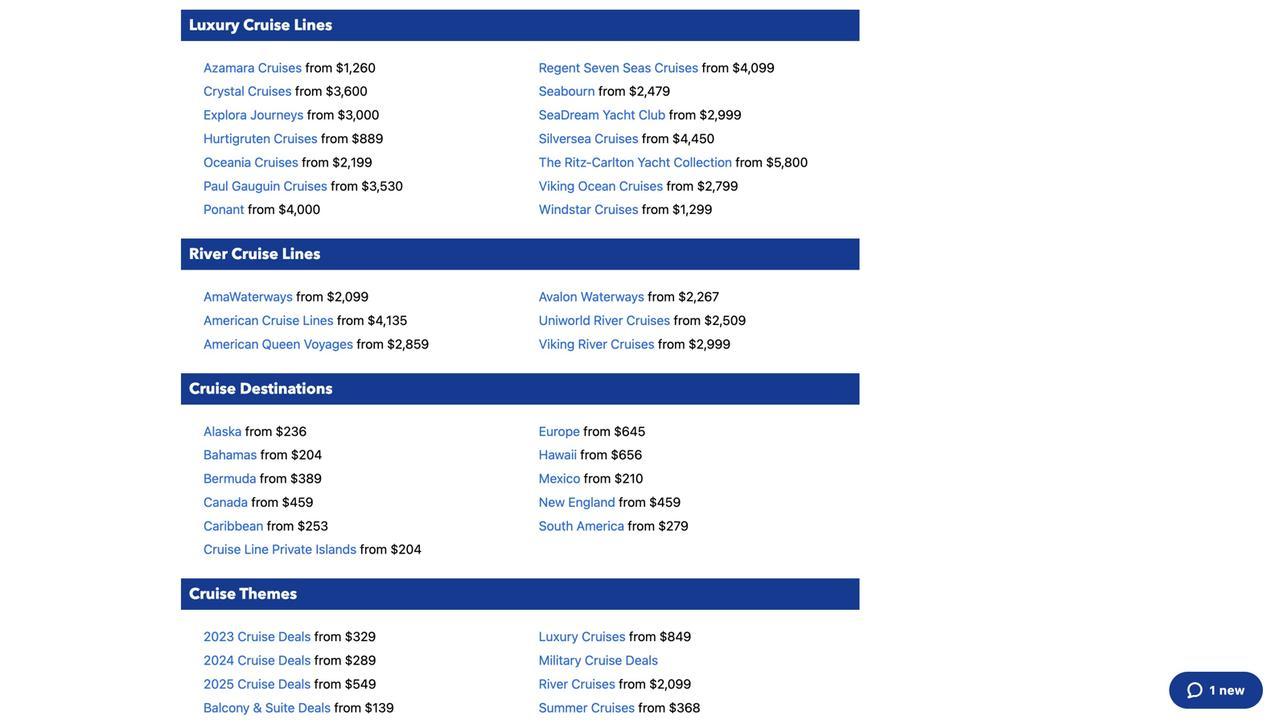 Task type: vqa. For each thing, say whether or not it's contained in the screenshot.


Task type: describe. For each thing, give the bounding box(es) containing it.
3,530
[[369, 178, 403, 193]]

656
[[619, 447, 643, 463]]

cruises down viking ocean cruises link
[[595, 202, 639, 217]]

caribbean from $ 253
[[204, 518, 328, 534]]

from up "4,450"
[[669, 107, 696, 122]]

explora journeys from $ 3,000
[[204, 107, 380, 122]]

regent
[[539, 60, 581, 75]]

from left 279
[[628, 518, 655, 534]]

avalon
[[539, 289, 578, 304]]

uniworld river cruises from $ 2,509
[[539, 313, 746, 328]]

1 horizontal spatial yacht
[[638, 154, 671, 170]]

4,099
[[741, 60, 775, 75]]

3,000
[[346, 107, 380, 122]]

cruise up alaska link
[[189, 378, 236, 399]]

2023 cruise deals from $ 329
[[204, 629, 376, 644]]

hurtigruten cruises from $ 889
[[204, 131, 384, 146]]

luxury cruises link
[[539, 629, 626, 644]]

viking for viking ocean cruises from $ 2,799
[[539, 178, 575, 193]]

1,299
[[681, 202, 713, 217]]

the
[[539, 154, 561, 170]]

american for american cruise lines from $ 4,135
[[204, 313, 259, 328]]

military cruise deals link
[[539, 653, 658, 668]]

silversea
[[539, 131, 592, 146]]

from down the 549
[[334, 700, 361, 715]]

hawaii link
[[539, 447, 577, 463]]

2,999 for luxury cruise lines
[[708, 107, 742, 122]]

cruises up 2,479
[[655, 60, 699, 75]]

from down the ritz-carlton yacht collection from $ 5,800
[[667, 178, 694, 193]]

from down club
[[642, 131, 669, 146]]

explora journeys link
[[204, 107, 304, 122]]

bermuda
[[204, 471, 256, 486]]

3,600
[[334, 83, 368, 99]]

amawaterways from $ 2,099
[[204, 289, 369, 304]]

cruise for 2025
[[238, 676, 275, 692]]

regent seven seas cruises from $ 4,099
[[539, 60, 775, 75]]

cruise up the 2023
[[189, 584, 236, 605]]

river down waterways
[[594, 313, 623, 328]]

139
[[373, 700, 394, 715]]

ponant link
[[204, 202, 245, 217]]

voyages
[[304, 336, 353, 352]]

from left 329 in the bottom left of the page
[[314, 629, 342, 644]]

from up uniworld river cruises from $ 2,509
[[648, 289, 675, 304]]

ponant
[[204, 202, 245, 217]]

cruise for american
[[262, 313, 300, 328]]

from up caribbean from $ 253
[[251, 495, 279, 510]]

oceania cruises from $ 2,199
[[204, 154, 372, 170]]

889
[[360, 131, 384, 146]]

from left 849
[[629, 629, 656, 644]]

lines for river cruise lines
[[282, 244, 321, 265]]

deals for 2023
[[279, 629, 311, 644]]

cruise for luxury
[[243, 15, 290, 36]]

south america link
[[539, 518, 625, 534]]

uniworld
[[539, 313, 591, 328]]

the ritz-carlton yacht collection link
[[539, 154, 733, 170]]

from right islands
[[360, 542, 387, 557]]

europe link
[[539, 424, 580, 439]]

from up 2,199
[[321, 131, 348, 146]]

luxury cruise lines link
[[181, 9, 860, 41]]

seabourn from $ 2,479
[[539, 83, 671, 99]]

balcony & suite deals from $ 139
[[204, 700, 394, 715]]

2024 cruise deals from $ 289
[[204, 653, 376, 668]]

1 459 from the left
[[290, 495, 314, 510]]

themes
[[240, 584, 297, 605]]

america
[[577, 518, 625, 534]]

1 vertical spatial 204
[[399, 542, 422, 557]]

cruises up journeys
[[248, 83, 292, 99]]

hawaii from $ 656
[[539, 447, 643, 463]]

azamara cruises from $ 1,260
[[204, 60, 376, 75]]

2,479
[[637, 83, 671, 99]]

river cruise lines link
[[181, 239, 860, 270]]

0 horizontal spatial 204
[[299, 447, 322, 463]]

paul gauguin cruises from $ 3,530
[[204, 178, 403, 193]]

from down the regent seven seas cruises link
[[599, 83, 626, 99]]

lines for american cruise lines from $ 4,135
[[303, 313, 334, 328]]

amawaterways
[[204, 289, 293, 304]]

from left the 1,260
[[305, 60, 333, 75]]

5,800
[[774, 154, 808, 170]]

from up bermuda from $ 389
[[261, 447, 288, 463]]

368
[[677, 700, 701, 715]]

islands
[[316, 542, 357, 557]]

balcony & suite deals link
[[204, 700, 331, 715]]

1 horizontal spatial 2,099
[[657, 676, 692, 692]]

from up the explora journeys from $ 3,000 in the top of the page
[[295, 83, 322, 99]]

cruises down the ritz-carlton yacht collection link
[[620, 178, 663, 193]]

seabourn
[[539, 83, 595, 99]]

club
[[639, 107, 666, 122]]

cruises down the explora journeys from $ 3,000 in the top of the page
[[274, 131, 318, 146]]

2023
[[204, 629, 234, 644]]

ritz-
[[565, 154, 592, 170]]

from down 2,199
[[331, 178, 358, 193]]

645
[[622, 424, 646, 439]]

the ritz-carlton yacht collection from $ 5,800
[[539, 154, 808, 170]]

caribbean link
[[204, 518, 264, 534]]

silversea cruises from $ 4,450
[[539, 131, 715, 146]]

cruise destinations link
[[181, 373, 860, 405]]

2024 cruise deals link
[[204, 653, 311, 668]]

carlton
[[592, 154, 635, 170]]

oceania cruises link
[[204, 154, 299, 170]]

luxury cruises from $ 849
[[539, 629, 692, 644]]

cruises down uniworld river cruises from $ 2,509
[[611, 336, 655, 352]]

canada link
[[204, 495, 248, 510]]

summer cruises link
[[539, 700, 635, 715]]

cruise for river
[[231, 244, 278, 265]]

0 vertical spatial 2,099
[[335, 289, 369, 304]]

2,509
[[712, 313, 746, 328]]

2023 cruise deals link
[[204, 629, 311, 644]]

from up "cruise line private islands" link
[[267, 518, 294, 534]]

avalon waterways from $ 2,267
[[539, 289, 720, 304]]

new
[[539, 495, 565, 510]]

windstar cruises from $ 1,299
[[539, 202, 713, 217]]

cruises up crystal cruises from $ 3,600
[[258, 60, 302, 75]]

viking for viking river cruises from $ 2,999
[[539, 336, 575, 352]]

bahamas from $ 204
[[204, 447, 322, 463]]

windstar cruises link
[[539, 202, 639, 217]]

caribbean
[[204, 518, 264, 534]]

from up england
[[584, 471, 611, 486]]

2025 cruise deals from $ 549
[[204, 676, 376, 692]]

azamara cruises link
[[204, 60, 302, 75]]

bahamas link
[[204, 447, 257, 463]]

2025 cruise deals link
[[204, 676, 311, 692]]

from up hawaii from $ 656 at bottom
[[584, 424, 611, 439]]

2 459 from the left
[[657, 495, 681, 510]]

bahamas
[[204, 447, 257, 463]]

seadream
[[539, 107, 600, 122]]



Task type: locate. For each thing, give the bounding box(es) containing it.
cruises up '4,000'
[[284, 178, 328, 193]]

from up paul gauguin cruises from $ 3,530
[[302, 154, 329, 170]]

yacht up viking ocean cruises from $ 2,799
[[638, 154, 671, 170]]

cruise up river cruises from $ 2,099
[[585, 653, 622, 668]]

2 vertical spatial lines
[[303, 313, 334, 328]]

0 vertical spatial yacht
[[603, 107, 636, 122]]

0 horizontal spatial yacht
[[603, 107, 636, 122]]

cruises up military cruise deals
[[582, 629, 626, 644]]

private
[[272, 542, 312, 557]]

seadream yacht club link
[[539, 107, 666, 122]]

seabourn link
[[539, 83, 595, 99]]

viking river cruises link
[[539, 336, 655, 352]]

cruise themes link
[[181, 579, 860, 610]]

lines up american queen voyages from $ 2,859
[[303, 313, 334, 328]]

1 vertical spatial luxury
[[539, 629, 579, 644]]

cruises up paul gauguin cruises link
[[255, 154, 299, 170]]

cruise up queen
[[262, 313, 300, 328]]

american queen voyages link
[[204, 336, 353, 352]]

2,859
[[395, 336, 429, 352]]

cruise up 2025 cruise deals link
[[238, 653, 275, 668]]

from down 2,267
[[674, 313, 701, 328]]

cruise up amawaterways
[[231, 244, 278, 265]]

0 vertical spatial 204
[[299, 447, 322, 463]]

europe from $ 645
[[539, 424, 646, 439]]

bermuda from $ 389
[[204, 471, 322, 486]]

289
[[353, 653, 376, 668]]

luxury for luxury cruises from $ 849
[[539, 629, 579, 644]]

cruise down the caribbean link
[[204, 542, 241, 557]]

new england link
[[539, 495, 616, 510]]

from up summer cruises from $ 368
[[619, 676, 646, 692]]

river cruise lines
[[189, 244, 321, 265]]

cruises up carlton
[[595, 131, 639, 146]]

bermuda link
[[204, 471, 256, 486]]

0 horizontal spatial 459
[[290, 495, 314, 510]]

from down bahamas from $ 204
[[260, 471, 287, 486]]

459 up 279
[[657, 495, 681, 510]]

viking down the at the left top
[[539, 178, 575, 193]]

seadream yacht club from $ 2,999
[[539, 107, 742, 122]]

summer
[[539, 700, 588, 715]]

silversea cruises link
[[539, 131, 639, 146]]

1 vertical spatial american
[[204, 336, 259, 352]]

0 vertical spatial luxury
[[189, 15, 240, 36]]

0 vertical spatial lines
[[294, 15, 333, 36]]

journeys
[[250, 107, 304, 122]]

2 american from the top
[[204, 336, 259, 352]]

deals up the 2024 cruise deals from $ 289 on the left bottom of page
[[279, 629, 311, 644]]

from left the 549
[[314, 676, 342, 692]]

cruises up viking river cruises from $ 2,999
[[627, 313, 671, 328]]

2 viking from the top
[[539, 336, 575, 352]]

from down '210'
[[619, 495, 646, 510]]

mexico link
[[539, 471, 581, 486]]

1 american from the top
[[204, 313, 259, 328]]

204 up 389
[[299, 447, 322, 463]]

$
[[336, 60, 344, 75], [733, 60, 741, 75], [326, 83, 334, 99], [629, 83, 637, 99], [338, 107, 346, 122], [700, 107, 708, 122], [352, 131, 360, 146], [673, 131, 681, 146], [332, 154, 340, 170], [766, 154, 774, 170], [362, 178, 369, 193], [697, 178, 705, 193], [278, 202, 286, 217], [673, 202, 681, 217], [327, 289, 335, 304], [679, 289, 686, 304], [368, 313, 376, 328], [705, 313, 712, 328], [387, 336, 395, 352], [689, 336, 697, 352], [276, 424, 284, 439], [614, 424, 622, 439], [291, 447, 299, 463], [611, 447, 619, 463], [290, 471, 298, 486], [615, 471, 622, 486], [282, 495, 290, 510], [650, 495, 657, 510], [298, 518, 305, 534], [659, 518, 666, 534], [391, 542, 399, 557], [345, 629, 353, 644], [660, 629, 668, 644], [345, 653, 353, 668], [345, 676, 353, 692], [650, 676, 657, 692], [365, 700, 373, 715], [669, 700, 677, 715]]

waterways
[[581, 289, 645, 304]]

lines up the amawaterways from $ 2,099
[[282, 244, 321, 265]]

2,999 down 2,509 at the right top of the page
[[697, 336, 731, 352]]

2,099 up 368
[[657, 676, 692, 692]]

cruise down 2024 cruise deals link
[[238, 676, 275, 692]]

2,267
[[686, 289, 720, 304]]

2,999 for river cruise lines
[[697, 336, 731, 352]]

american down amawaterways
[[204, 313, 259, 328]]

from up voyages
[[337, 313, 364, 328]]

from up hurtigruten cruises from $ 889
[[307, 107, 334, 122]]

cruises down river cruises from $ 2,099
[[591, 700, 635, 715]]

1 horizontal spatial luxury
[[539, 629, 579, 644]]

1 vertical spatial viking
[[539, 336, 575, 352]]

cruises down the 'military cruise deals' link
[[572, 676, 616, 692]]

from left 289
[[314, 653, 342, 668]]

from down europe from $ 645
[[581, 447, 608, 463]]

cruise for 2024
[[238, 653, 275, 668]]

ocean
[[578, 178, 616, 193]]

luxury up "military"
[[539, 629, 579, 644]]

alaska from $ 236
[[204, 424, 307, 439]]

4,135
[[376, 313, 408, 328]]

seas
[[623, 60, 652, 75]]

204
[[299, 447, 322, 463], [399, 542, 422, 557]]

american for american queen voyages from $ 2,859
[[204, 336, 259, 352]]

avalon waterways link
[[539, 289, 645, 304]]

from down viking ocean cruises from $ 2,799
[[642, 202, 669, 217]]

2025
[[204, 676, 234, 692]]

459
[[290, 495, 314, 510], [657, 495, 681, 510]]

crystal cruises link
[[204, 83, 292, 99]]

deals for military
[[626, 653, 658, 668]]

cruise up 2024 cruise deals link
[[238, 629, 275, 644]]

deals up 2025 cruise deals from $ 549
[[279, 653, 311, 668]]

from up 2,799
[[736, 154, 763, 170]]

viking ocean cruises link
[[539, 178, 663, 193]]

river down 'ponant'
[[189, 244, 228, 265]]

1 vertical spatial 2,099
[[657, 676, 692, 692]]

from left 4,099
[[702, 60, 729, 75]]

0 horizontal spatial luxury
[[189, 15, 240, 36]]

1 vertical spatial lines
[[282, 244, 321, 265]]

2,199
[[340, 154, 372, 170]]

459 down 389
[[290, 495, 314, 510]]

204 right islands
[[399, 542, 422, 557]]

luxury
[[189, 15, 240, 36], [539, 629, 579, 644]]

4,450
[[681, 131, 715, 146]]

military
[[539, 653, 582, 668]]

destinations
[[240, 378, 333, 399]]

deals for 2024
[[279, 653, 311, 668]]

329
[[353, 629, 376, 644]]

lines for luxury cruise lines
[[294, 15, 333, 36]]

deals down the luxury cruises from $ 849
[[626, 653, 658, 668]]

cruise destinations
[[189, 378, 333, 399]]

river down "military"
[[539, 676, 568, 692]]

collection
[[674, 154, 733, 170]]

azamara
[[204, 60, 255, 75]]

uniworld river cruises link
[[539, 313, 671, 328]]

1,260
[[344, 60, 376, 75]]

2,099
[[335, 289, 369, 304], [657, 676, 692, 692]]

balcony
[[204, 700, 250, 715]]

0 vertical spatial 2,999
[[708, 107, 742, 122]]

0 vertical spatial viking
[[539, 178, 575, 193]]

alaska
[[204, 424, 242, 439]]

river cruises link
[[539, 676, 616, 692]]

luxury for luxury cruise lines
[[189, 15, 240, 36]]

oceania
[[204, 154, 251, 170]]

deals up 'balcony & suite deals from $ 139'
[[278, 676, 311, 692]]

1 vertical spatial yacht
[[638, 154, 671, 170]]

viking ocean cruises from $ 2,799
[[539, 178, 739, 193]]

viking down uniworld
[[539, 336, 575, 352]]

from down paul gauguin cruises link
[[248, 202, 275, 217]]

deals for 2025
[[278, 676, 311, 692]]

lines
[[294, 15, 333, 36], [282, 244, 321, 265], [303, 313, 334, 328]]

luxury up "azamara"
[[189, 15, 240, 36]]

0 horizontal spatial 2,099
[[335, 289, 369, 304]]

deals
[[279, 629, 311, 644], [279, 653, 311, 668], [626, 653, 658, 668], [278, 676, 311, 692], [298, 700, 331, 715]]

paul gauguin cruises link
[[204, 178, 328, 193]]

amawaterways link
[[204, 289, 293, 304]]

0 vertical spatial american
[[204, 313, 259, 328]]

2,999 up "4,450"
[[708, 107, 742, 122]]

from left 368
[[639, 700, 666, 715]]

mexico from $ 210
[[539, 471, 644, 486]]

849
[[668, 629, 692, 644]]

lines up azamara cruises from $ 1,260
[[294, 15, 333, 36]]

suite
[[265, 700, 295, 715]]

cruise line private islands link
[[204, 542, 357, 557]]

alaska link
[[204, 424, 242, 439]]

2,099 up american cruise lines from $ 4,135
[[335, 289, 369, 304]]

cruise up azamara cruises link
[[243, 15, 290, 36]]

1 viking from the top
[[539, 178, 575, 193]]

europe
[[539, 424, 580, 439]]

mexico
[[539, 471, 581, 486]]

american down american cruise lines link
[[204, 336, 259, 352]]

from down uniworld river cruises from $ 2,509
[[658, 336, 686, 352]]

from down 4,135
[[357, 336, 384, 352]]

viking river cruises from $ 2,999
[[539, 336, 731, 352]]

regent seven seas cruises link
[[539, 60, 699, 75]]

yacht up silversea cruises from $ 4,450
[[603, 107, 636, 122]]

canada from $ 459
[[204, 495, 314, 510]]

1 horizontal spatial 459
[[657, 495, 681, 510]]

luxury cruise lines
[[189, 15, 333, 36]]

cruise for military
[[585, 653, 622, 668]]

from up american cruise lines from $ 4,135
[[296, 289, 324, 304]]

windstar
[[539, 202, 592, 217]]

1 horizontal spatial 204
[[399, 542, 422, 557]]

deals down 2025 cruise deals from $ 549
[[298, 700, 331, 715]]

new england from $ 459
[[539, 495, 681, 510]]

lines inside luxury cruise lines link
[[294, 15, 333, 36]]

from
[[305, 60, 333, 75], [702, 60, 729, 75], [295, 83, 322, 99], [599, 83, 626, 99], [307, 107, 334, 122], [669, 107, 696, 122], [321, 131, 348, 146], [642, 131, 669, 146], [302, 154, 329, 170], [736, 154, 763, 170], [331, 178, 358, 193], [667, 178, 694, 193], [248, 202, 275, 217], [642, 202, 669, 217], [296, 289, 324, 304], [648, 289, 675, 304], [337, 313, 364, 328], [674, 313, 701, 328], [357, 336, 384, 352], [658, 336, 686, 352], [245, 424, 272, 439], [584, 424, 611, 439], [261, 447, 288, 463], [581, 447, 608, 463], [260, 471, 287, 486], [584, 471, 611, 486], [251, 495, 279, 510], [619, 495, 646, 510], [267, 518, 294, 534], [628, 518, 655, 534], [360, 542, 387, 557], [314, 629, 342, 644], [629, 629, 656, 644], [314, 653, 342, 668], [314, 676, 342, 692], [619, 676, 646, 692], [334, 700, 361, 715], [639, 700, 666, 715]]

4,000
[[286, 202, 321, 217]]

england
[[569, 495, 616, 510]]

1 vertical spatial 2,999
[[697, 336, 731, 352]]

cruise for 2023
[[238, 629, 275, 644]]

cruises
[[258, 60, 302, 75], [655, 60, 699, 75], [248, 83, 292, 99], [274, 131, 318, 146], [595, 131, 639, 146], [255, 154, 299, 170], [284, 178, 328, 193], [620, 178, 663, 193], [595, 202, 639, 217], [627, 313, 671, 328], [611, 336, 655, 352], [582, 629, 626, 644], [572, 676, 616, 692], [591, 700, 635, 715]]

from up bahamas from $ 204
[[245, 424, 272, 439]]

lines inside the river cruise lines link
[[282, 244, 321, 265]]

river down uniworld river cruises link on the top of the page
[[578, 336, 608, 352]]



